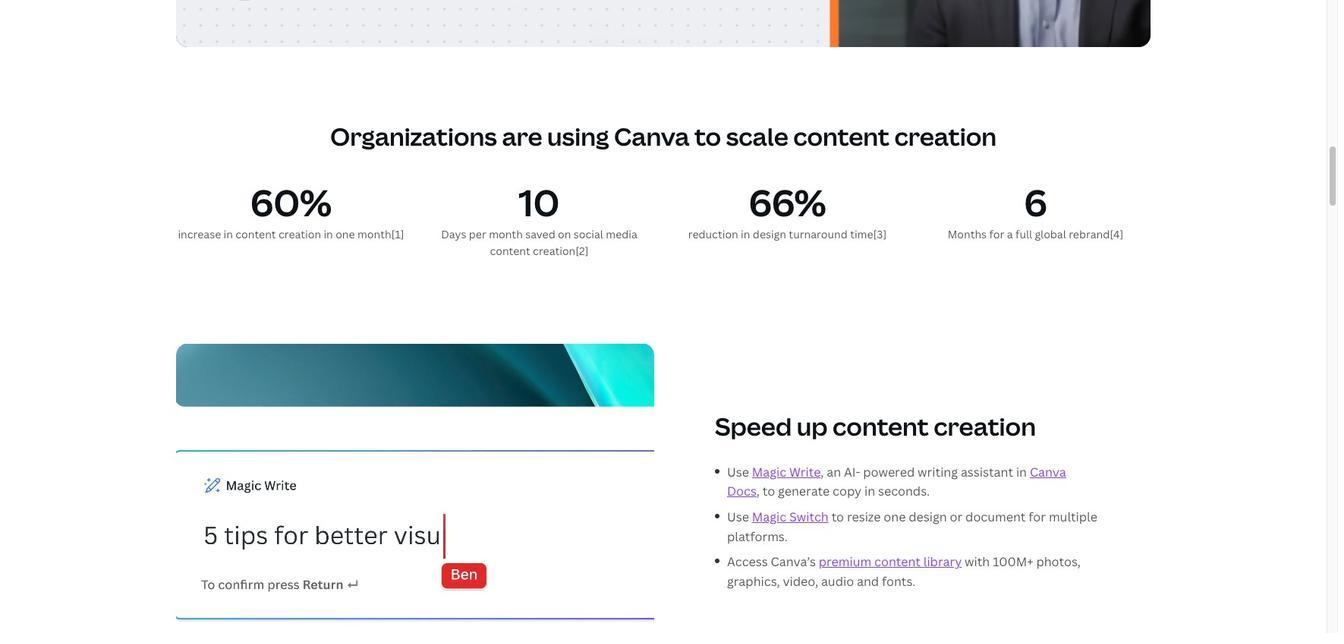 Task type: describe. For each thing, give the bounding box(es) containing it.
global
[[1035, 227, 1066, 242]]

10 days per month saved on social media content creation[2]
[[441, 178, 637, 258]]

1 vertical spatial ,
[[757, 483, 760, 500]]

content inside 10 days per month saved on social media content creation[2]
[[490, 244, 530, 258]]

full
[[1016, 227, 1032, 242]]

use magic write , an ai- powered writing assistant in
[[727, 464, 1030, 480]]

seconds.
[[878, 483, 930, 500]]

turnaround
[[789, 227, 848, 242]]

write
[[789, 464, 821, 480]]

organizations
[[330, 120, 497, 153]]

months
[[948, 227, 987, 242]]

document
[[966, 509, 1026, 525]]

0 horizontal spatial to
[[695, 120, 721, 153]]

in down "use magic write , an ai- powered writing assistant in"
[[865, 483, 875, 500]]

time[3]
[[850, 227, 887, 242]]

per
[[469, 227, 486, 242]]

social
[[574, 227, 603, 242]]

and
[[857, 573, 879, 590]]

increase
[[178, 227, 221, 242]]

rebrand[4]
[[1069, 227, 1124, 242]]

assistant
[[961, 464, 1013, 480]]

docs
[[727, 483, 757, 500]]

in inside 66% reduction in design turnaround time[3]
[[741, 227, 750, 242]]

video,
[[783, 573, 818, 590]]

in right 'assistant'
[[1016, 464, 1027, 480]]

magic for switch
[[752, 509, 787, 525]]

to resize one design or document for multiple platforms.
[[727, 509, 1098, 545]]

month
[[489, 227, 523, 242]]

design for 66%
[[753, 227, 786, 242]]

reduction
[[688, 227, 738, 242]]

writing
[[918, 464, 958, 480]]

scale
[[726, 120, 788, 153]]

use for use magic write , an ai- powered writing assistant in
[[727, 464, 749, 480]]

or
[[950, 509, 963, 525]]

canva's
[[771, 554, 816, 570]]

, to generate copy in seconds.
[[757, 483, 930, 500]]

speed up content creation
[[715, 410, 1036, 442]]

generate
[[778, 483, 830, 500]]

to inside to resize one design or document for multiple platforms.
[[832, 509, 844, 525]]

canva inside canva docs
[[1030, 464, 1066, 480]]

one inside 60% increase in content creation in one month[1]
[[336, 227, 355, 242]]

days
[[441, 227, 466, 242]]

with 100m+ photos, graphics, video, audio and fonts.
[[727, 554, 1081, 590]]

100m+
[[993, 554, 1034, 570]]

ai-
[[844, 464, 860, 480]]

6 months for a full global rebrand[4]
[[948, 178, 1124, 242]]

design for to
[[909, 509, 947, 525]]

66% reduction in design turnaround time[3]
[[688, 178, 887, 242]]

in right increase
[[224, 227, 233, 242]]

6
[[1024, 178, 1047, 227]]

saved
[[525, 227, 555, 242]]

66%
[[749, 178, 826, 227]]

graphics,
[[727, 573, 780, 590]]

an
[[827, 464, 841, 480]]

with
[[965, 554, 990, 570]]

using
[[547, 120, 609, 153]]

multiple
[[1049, 509, 1098, 525]]



Task type: vqa. For each thing, say whether or not it's contained in the screenshot.
the tool
no



Task type: locate. For each thing, give the bounding box(es) containing it.
1 vertical spatial to
[[763, 483, 775, 500]]

one inside to resize one design or document for multiple platforms.
[[884, 509, 906, 525]]

, left an
[[821, 464, 824, 480]]

1 horizontal spatial ,
[[821, 464, 824, 480]]

on
[[558, 227, 571, 242]]

creation inside 60% increase in content creation in one month[1]
[[279, 227, 321, 242]]

magic for write
[[752, 464, 787, 480]]

to
[[695, 120, 721, 153], [763, 483, 775, 500], [832, 509, 844, 525]]

creation
[[895, 120, 997, 153], [279, 227, 321, 242], [934, 410, 1036, 442]]

library
[[924, 554, 962, 570]]

use magic switch
[[727, 509, 829, 525]]

canva
[[614, 120, 690, 153], [1030, 464, 1066, 480]]

0 horizontal spatial design
[[753, 227, 786, 242]]

0 vertical spatial design
[[753, 227, 786, 242]]

premium
[[819, 554, 872, 570]]

1 horizontal spatial one
[[884, 509, 906, 525]]

0 vertical spatial ,
[[821, 464, 824, 480]]

2 magic from the top
[[752, 509, 787, 525]]

1 vertical spatial one
[[884, 509, 906, 525]]

one down seconds.
[[884, 509, 906, 525]]

for inside 6 months for a full global rebrand[4]
[[989, 227, 1005, 242]]

to down , to generate copy in seconds.
[[832, 509, 844, 525]]

0 vertical spatial creation
[[895, 120, 997, 153]]

, up use magic switch
[[757, 483, 760, 500]]

canva docs link
[[727, 464, 1066, 500]]

copy
[[833, 483, 862, 500]]

1 use from the top
[[727, 464, 749, 480]]

0 horizontal spatial for
[[989, 227, 1005, 242]]

creation[2]
[[533, 244, 589, 258]]

one left month[1]
[[336, 227, 355, 242]]

organizations are using canva to scale content creation
[[330, 120, 997, 153]]

0 vertical spatial for
[[989, 227, 1005, 242]]

canva up the multiple at the right of the page
[[1030, 464, 1066, 480]]

platforms.
[[727, 528, 788, 545]]

audio
[[821, 573, 854, 590]]

content inside 60% increase in content creation in one month[1]
[[236, 227, 276, 242]]

2 vertical spatial creation
[[934, 410, 1036, 442]]

for left the multiple at the right of the page
[[1029, 509, 1046, 525]]

fonts.
[[882, 573, 916, 590]]

for left a at right top
[[989, 227, 1005, 242]]

1 vertical spatial for
[[1029, 509, 1046, 525]]

magic up docs
[[752, 464, 787, 480]]

design inside to resize one design or document for multiple platforms.
[[909, 509, 947, 525]]

design down 66%
[[753, 227, 786, 242]]

1 vertical spatial design
[[909, 509, 947, 525]]

powered
[[863, 464, 915, 480]]

one
[[336, 227, 355, 242], [884, 509, 906, 525]]

access
[[727, 554, 768, 570]]

use up docs
[[727, 464, 749, 480]]

0 vertical spatial use
[[727, 464, 749, 480]]

in
[[224, 227, 233, 242], [324, 227, 333, 242], [741, 227, 750, 242], [1016, 464, 1027, 480], [865, 483, 875, 500]]

1 horizontal spatial design
[[909, 509, 947, 525]]

magic switch link
[[752, 509, 829, 525]]

2 horizontal spatial to
[[832, 509, 844, 525]]

magic write link
[[752, 464, 821, 480]]

,
[[821, 464, 824, 480], [757, 483, 760, 500]]

use for use magic switch
[[727, 509, 749, 525]]

design
[[753, 227, 786, 242], [909, 509, 947, 525]]

1 horizontal spatial to
[[763, 483, 775, 500]]

month[1]
[[358, 227, 404, 242]]

up
[[797, 410, 828, 442]]

a
[[1007, 227, 1013, 242]]

0 horizontal spatial ,
[[757, 483, 760, 500]]

1 horizontal spatial canva
[[1030, 464, 1066, 480]]

use
[[727, 464, 749, 480], [727, 509, 749, 525]]

photos,
[[1036, 554, 1081, 570]]

0 horizontal spatial canva
[[614, 120, 690, 153]]

10
[[519, 178, 560, 227]]

canva docs
[[727, 464, 1066, 500]]

60%
[[250, 178, 332, 227]]

speed
[[715, 410, 792, 442]]

for inside to resize one design or document for multiple platforms.
[[1029, 509, 1046, 525]]

are
[[502, 120, 542, 153]]

use down docs
[[727, 509, 749, 525]]

for
[[989, 227, 1005, 242], [1029, 509, 1046, 525]]

to left scale
[[695, 120, 721, 153]]

resize
[[847, 509, 881, 525]]

in right the reduction at the right top of the page
[[741, 227, 750, 242]]

in down the 60%
[[324, 227, 333, 242]]

1 horizontal spatial for
[[1029, 509, 1046, 525]]

1 vertical spatial magic
[[752, 509, 787, 525]]

2 use from the top
[[727, 509, 749, 525]]

magic up platforms.
[[752, 509, 787, 525]]

access canva's premium content library
[[727, 554, 962, 570]]

1 vertical spatial canva
[[1030, 464, 1066, 480]]

0 horizontal spatial one
[[336, 227, 355, 242]]

0 vertical spatial to
[[695, 120, 721, 153]]

0 vertical spatial canva
[[614, 120, 690, 153]]

magic
[[752, 464, 787, 480], [752, 509, 787, 525]]

0 vertical spatial one
[[336, 227, 355, 242]]

1 magic from the top
[[752, 464, 787, 480]]

60% increase in content creation in one month[1]
[[178, 178, 404, 242]]

premium content library link
[[819, 554, 962, 570]]

media
[[606, 227, 637, 242]]

1 vertical spatial creation
[[279, 227, 321, 242]]

0 vertical spatial magic
[[752, 464, 787, 480]]

to down magic write link at the bottom of page
[[763, 483, 775, 500]]

switch
[[789, 509, 829, 525]]

design inside 66% reduction in design turnaround time[3]
[[753, 227, 786, 242]]

2 vertical spatial to
[[832, 509, 844, 525]]

1 vertical spatial use
[[727, 509, 749, 525]]

design left or
[[909, 509, 947, 525]]

canva right using
[[614, 120, 690, 153]]

content
[[793, 120, 890, 153], [236, 227, 276, 242], [490, 244, 530, 258], [833, 410, 929, 442], [875, 554, 921, 570]]



